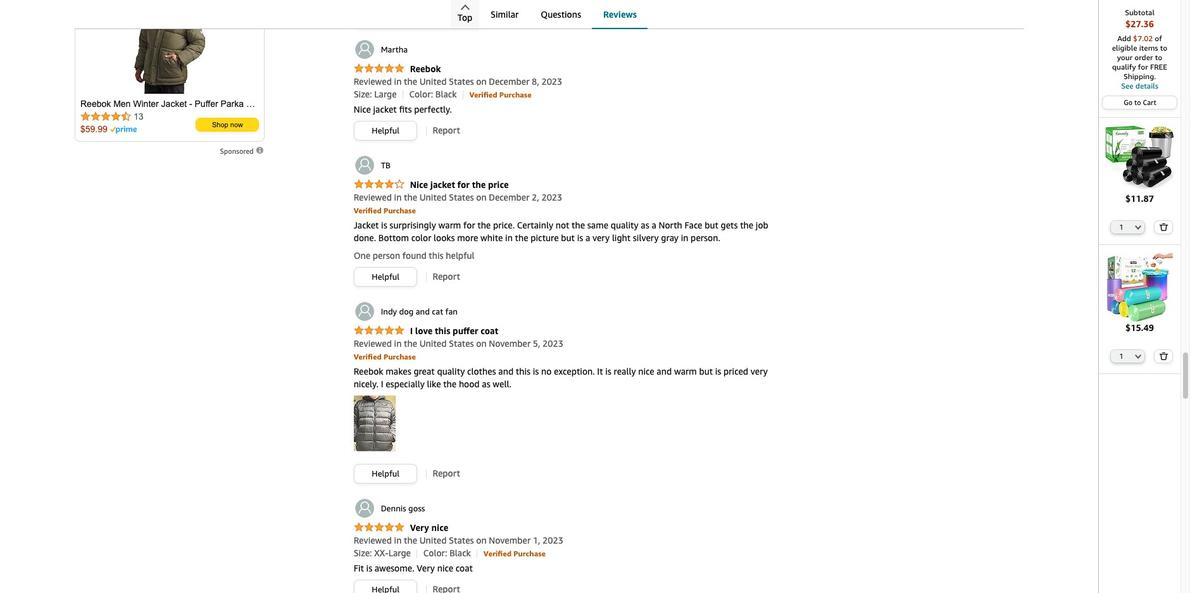 Task type: vqa. For each thing, say whether or not it's contained in the screenshot.
Go to Cart link on the right of the page
yes



Task type: locate. For each thing, give the bounding box(es) containing it.
0 vertical spatial i
[[410, 326, 413, 336]]

cart
[[1143, 98, 1156, 106]]

| image up very nice
[[426, 470, 427, 478]]

1 vertical spatial a
[[585, 232, 590, 243]]

very
[[410, 522, 429, 533], [417, 563, 435, 574]]

report link up very nice
[[433, 468, 460, 479]]

i left love
[[410, 326, 413, 336]]

one
[[354, 250, 370, 261]]

0 vertical spatial color:
[[409, 89, 433, 100]]

0 horizontal spatial quality
[[437, 366, 465, 377]]

puffer
[[453, 326, 478, 336]]

0 vertical spatial color: black
[[409, 89, 457, 100]]

to
[[439, 13, 447, 24], [1160, 43, 1167, 53], [1155, 53, 1162, 62], [1134, 98, 1141, 106]]

0 vertical spatial verified purchase
[[469, 90, 532, 100]]

a up silvery
[[652, 220, 656, 231]]

4 helpful submit from the top
[[354, 581, 416, 593]]

1
[[1119, 223, 1123, 231], [1119, 352, 1123, 360]]

states for 1,
[[449, 535, 474, 546]]

Helpful submit
[[354, 122, 416, 140], [354, 268, 416, 286], [354, 465, 416, 483], [354, 581, 416, 593]]

4 reviewed from the top
[[354, 535, 392, 546]]

bottom
[[378, 232, 409, 243]]

on inside reviewed in the united states on december 2, 2023 verified purchase jacket is surprisingly warm for the price. certainly not the same quality as a north face but gets the job done. bottom color looks more white in the picture but is a very light silvery gray in person.
[[476, 192, 487, 203]]

2 report from the top
[[433, 271, 460, 282]]

it
[[597, 366, 603, 377]]

as up silvery
[[641, 220, 649, 231]]

2 december from the top
[[489, 192, 529, 203]]

coat right the puffer
[[481, 326, 498, 336]]

reviewed inside reviewed in the united states on december 2, 2023 verified purchase jacket is surprisingly warm for the price. certainly not the same quality as a north face but gets the job done. bottom color looks more white in the picture but is a very light silvery gray in person.
[[354, 192, 392, 203]]

nice for nice jacket for the price
[[410, 179, 428, 190]]

see
[[1121, 81, 1134, 91]]

very inside reviewed in the united states on november 5, 2023 verified purchase reebok makes great quality clothes and this is no exception. it is really nice and warm but is priced very nicely. i especially like the hood as well.
[[751, 366, 768, 377]]

makes
[[386, 366, 411, 377]]

states inside reviewed in the united states on november 5, 2023 verified purchase reebok makes great quality clothes and this is no exception. it is really nice and warm but is priced very nicely. i especially like the hood as well.
[[449, 338, 474, 349]]

0 horizontal spatial jacket
[[373, 104, 397, 115]]

this right love
[[435, 326, 450, 336]]

report for jacket is surprisingly warm for the price. certainly not the same quality as a north face but gets the job done. bottom color looks more white in the picture but is a very light silvery gray in person.
[[433, 271, 460, 282]]

1 vertical spatial size:
[[354, 548, 372, 558]]

1 vertical spatial helpful
[[372, 272, 399, 282]]

in
[[394, 76, 402, 87], [394, 192, 402, 203], [505, 232, 513, 243], [681, 232, 688, 243], [394, 338, 402, 349], [394, 535, 402, 546]]

helpful
[[372, 126, 399, 136], [372, 272, 399, 282], [372, 469, 399, 479]]

1 for $15.49
[[1119, 352, 1123, 360]]

same
[[587, 220, 608, 231]]

reviewed
[[354, 76, 392, 87], [354, 192, 392, 203], [354, 338, 392, 349], [354, 535, 392, 546]]

1 vertical spatial nice
[[431, 522, 448, 533]]

0 vertical spatial as
[[641, 220, 649, 231]]

1 vertical spatial color:
[[423, 548, 447, 558]]

and
[[416, 307, 430, 317], [498, 366, 513, 377], [657, 366, 672, 377]]

2023 inside reviewed in the united states on november 5, 2023 verified purchase reebok makes great quality clothes and this is no exception. it is really nice and warm but is priced very nicely. i especially like the hood as well.
[[543, 338, 563, 349]]

verified up nicely.
[[354, 352, 382, 362]]

0 vertical spatial quality
[[611, 220, 639, 231]]

| image up fit is awesome. very nice coat
[[417, 549, 417, 558]]

december left the 8,
[[489, 76, 529, 87]]

2 report link from the top
[[433, 271, 460, 282]]

black down reviewed in the united states on december 8, 2023 in the left top of the page
[[435, 89, 457, 100]]

but for as
[[705, 220, 718, 231]]

reviewed in the united states on december 8, 2023
[[354, 76, 562, 87]]

1 vertical spatial large
[[388, 548, 411, 558]]

helpful submit down nice jacket fits perfectly.
[[354, 122, 416, 140]]

united down "i love this puffer coat" link
[[419, 338, 447, 349]]

nice
[[638, 366, 654, 377], [431, 522, 448, 533], [437, 563, 453, 574]]

2 reviewed from the top
[[354, 192, 392, 203]]

2 vertical spatial report link
[[433, 468, 460, 479]]

i love this puffer coat link
[[354, 326, 498, 337]]

0 vertical spatial a
[[652, 220, 656, 231]]

i right nicely.
[[381, 379, 383, 389]]

0 vertical spatial report
[[433, 125, 460, 136]]

1 states from the top
[[449, 76, 474, 87]]

to right order
[[1155, 53, 1162, 62]]

of
[[1155, 34, 1162, 43]]

very down same
[[592, 232, 610, 243]]

1 horizontal spatial jacket
[[430, 179, 455, 190]]

0 vertical spatial this
[[429, 250, 443, 261]]

fit is awesome. very nice coat
[[354, 563, 473, 574]]

quality inside reviewed in the united states on november 5, 2023 verified purchase reebok makes great quality clothes and this is no exception. it is really nice and warm but is priced very nicely. i especially like the hood as well.
[[437, 366, 465, 377]]

1 vertical spatial coat
[[456, 563, 473, 574]]

report link for nice jacket fits perfectly.
[[433, 125, 460, 136]]

size:
[[354, 89, 372, 100], [354, 548, 372, 558]]

translate
[[361, 13, 395, 24]]

details
[[1135, 81, 1158, 91]]

verified purchase down 1,
[[483, 549, 546, 558]]

november for 5,
[[489, 338, 531, 349]]

for left "price"
[[457, 179, 470, 190]]

color:
[[409, 89, 433, 100], [423, 548, 447, 558]]

black down reviewed in the united states on november 1, 2023
[[450, 548, 471, 558]]

reviewed for reviewed in the united states on november 1, 2023
[[354, 535, 392, 546]]

2 november from the top
[[489, 535, 531, 546]]

1 vertical spatial report link
[[433, 271, 460, 282]]

all
[[398, 13, 407, 24]]

1 vertical spatial as
[[482, 379, 490, 389]]

3 helpful from the top
[[372, 469, 399, 479]]

helpful submit up dennis goss link
[[354, 465, 416, 483]]

november left "5,"
[[489, 338, 531, 349]]

as down clothes at the left of the page
[[482, 379, 490, 389]]

the
[[404, 76, 417, 87], [472, 179, 486, 190], [404, 192, 417, 203], [477, 220, 491, 231], [572, 220, 585, 231], [740, 220, 753, 231], [515, 232, 528, 243], [404, 338, 417, 349], [443, 379, 457, 389], [404, 535, 417, 546]]

on left the 8,
[[476, 76, 487, 87]]

large up awesome.
[[388, 548, 411, 558]]

but up the person.
[[705, 220, 718, 231]]

in down "price."
[[505, 232, 513, 243]]

a down same
[[585, 232, 590, 243]]

2023 right 1,
[[543, 535, 563, 546]]

united inside reviewed in the united states on november 5, 2023 verified purchase reebok makes great quality clothes and this is no exception. it is really nice and warm but is priced very nicely. i especially like the hood as well.
[[419, 338, 447, 349]]

0 vertical spatial november
[[489, 338, 531, 349]]

color: black down reviewed in the united states on november 1, 2023
[[423, 548, 471, 558]]

purchase down reviewed in the united states on december 8, 2023 in the left top of the page
[[499, 90, 532, 100]]

2023 inside reviewed in the united states on december 2, 2023 verified purchase jacket is surprisingly warm for the price. certainly not the same quality as a north face but gets the job done. bottom color looks more white in the picture but is a very light silvery gray in person.
[[542, 192, 562, 203]]

quality up light
[[611, 220, 639, 231]]

2 united from the top
[[419, 192, 447, 203]]

very right priced
[[751, 366, 768, 377]]

1 vertical spatial very
[[751, 366, 768, 377]]

2 on from the top
[[476, 192, 487, 203]]

clothes
[[467, 366, 496, 377]]

1 vertical spatial color: black
[[423, 548, 471, 558]]

1 reviewed from the top
[[354, 76, 392, 87]]

december for 8,
[[489, 76, 529, 87]]

on for 1,
[[476, 535, 487, 546]]

i
[[410, 326, 413, 336], [381, 379, 383, 389]]

1 vertical spatial i
[[381, 379, 383, 389]]

4 states from the top
[[449, 535, 474, 546]]

3 states from the top
[[449, 338, 474, 349]]

0 vertical spatial helpful
[[372, 126, 399, 136]]

1 united from the top
[[419, 76, 447, 87]]

4 united from the top
[[419, 535, 447, 546]]

purchase inside reviewed in the united states on november 5, 2023 verified purchase reebok makes great quality clothes and this is no exception. it is really nice and warm but is priced very nicely. i especially like the hood as well.
[[384, 352, 416, 362]]

1 helpful from the top
[[372, 126, 399, 136]]

3 on from the top
[[476, 338, 487, 349]]

verified inside reviewed in the united states on december 2, 2023 verified purchase jacket is surprisingly warm for the price. certainly not the same quality as a north face but gets the job done. bottom color looks more white in the picture but is a very light silvery gray in person.
[[354, 206, 382, 215]]

on for 8,
[[476, 76, 487, 87]]

nice up reviewed in the united states on november 1, 2023
[[431, 522, 448, 533]]

black for nice jacket fits perfectly.
[[435, 89, 457, 100]]

3 united from the top
[[419, 338, 447, 349]]

1 report link from the top
[[433, 125, 460, 136]]

1 horizontal spatial warm
[[674, 366, 697, 377]]

this down "looks"
[[429, 250, 443, 261]]

0 vertical spatial warm
[[438, 220, 461, 231]]

very right awesome.
[[417, 563, 435, 574]]

awesome.
[[375, 563, 414, 574]]

report link
[[433, 125, 460, 136], [433, 271, 460, 282], [433, 468, 460, 479]]

and left cat
[[416, 307, 430, 317]]

1 horizontal spatial very
[[751, 366, 768, 377]]

very down goss
[[410, 522, 429, 533]]

hood
[[459, 379, 480, 389]]

customer image image
[[354, 396, 395, 452]]

1 horizontal spatial a
[[652, 220, 656, 231]]

united up perfectly.
[[419, 76, 447, 87]]

1 vertical spatial 1
[[1119, 352, 1123, 360]]

3 reviewed from the top
[[354, 338, 392, 349]]

states for 2,
[[449, 192, 474, 203]]

verified purchase
[[469, 90, 532, 100], [483, 549, 546, 558]]

1 horizontal spatial as
[[641, 220, 649, 231]]

united
[[419, 76, 447, 87], [419, 192, 447, 203], [419, 338, 447, 349], [419, 535, 447, 546]]

3 helpful submit from the top
[[354, 465, 416, 483]]

2 vertical spatial helpful
[[372, 469, 399, 479]]

verified up jacket
[[354, 206, 382, 215]]

1 helpful submit from the top
[[354, 122, 416, 140]]

the down the reebok link
[[404, 76, 417, 87]]

0 vertical spatial black
[[435, 89, 457, 100]]

price
[[488, 179, 509, 190]]

0 vertical spatial very
[[592, 232, 610, 243]]

2 helpful submit from the top
[[354, 268, 416, 286]]

1 vertical spatial for
[[457, 179, 470, 190]]

0 vertical spatial nice
[[354, 104, 371, 115]]

1 december from the top
[[489, 76, 529, 87]]

in right gray at the right top
[[681, 232, 688, 243]]

2023 right "5,"
[[543, 338, 563, 349]]

united inside reviewed in the united states on december 2, 2023 verified purchase jacket is surprisingly warm for the price. certainly not the same quality as a north face but gets the job done. bottom color looks more white in the picture but is a very light silvery gray in person.
[[419, 192, 447, 203]]

for
[[1138, 62, 1148, 72], [457, 179, 470, 190], [463, 220, 475, 231]]

add $7.02
[[1117, 34, 1155, 43]]

large up nice jacket fits perfectly.
[[374, 89, 397, 100]]

dropdown image
[[1135, 354, 1142, 359]]

1 vertical spatial nice
[[410, 179, 428, 190]]

questions
[[541, 9, 581, 20]]

the down certainly at the top of the page
[[515, 232, 528, 243]]

jacket for for
[[430, 179, 455, 190]]

united for reviewed in the united states on november 5, 2023 verified purchase reebok makes great quality clothes and this is no exception. it is really nice and warm but is priced very nicely. i especially like the hood as well.
[[419, 338, 447, 349]]

the down nice jacket for the price link
[[404, 192, 417, 203]]

as inside reviewed in the united states on november 5, 2023 verified purchase reebok makes great quality clothes and this is no exception. it is really nice and warm but is priced very nicely. i especially like the hood as well.
[[482, 379, 490, 389]]

0 vertical spatial nice
[[638, 366, 654, 377]]

reviewed for reviewed in the united states on december 8, 2023
[[354, 76, 392, 87]]

states inside reviewed in the united states on december 2, 2023 verified purchase jacket is surprisingly warm for the price. certainly not the same quality as a north face but gets the job done. bottom color looks more white in the picture but is a very light silvery gray in person.
[[449, 192, 474, 203]]

purchase up surprisingly
[[384, 206, 416, 215]]

1 vertical spatial black
[[450, 548, 471, 558]]

1 on from the top
[[476, 76, 487, 87]]

helpful down person
[[372, 272, 399, 282]]

1 horizontal spatial nice
[[410, 179, 428, 190]]

white
[[481, 232, 503, 243]]

1 vertical spatial verified purchase
[[483, 549, 546, 558]]

found
[[402, 250, 426, 261]]

is right picture
[[577, 232, 583, 243]]

report up very nice
[[433, 468, 460, 479]]

this left no
[[516, 366, 530, 377]]

1 vertical spatial december
[[489, 192, 529, 203]]

0 horizontal spatial i
[[381, 379, 383, 389]]

1 for $11.87
[[1119, 223, 1123, 231]]

2 1 from the top
[[1119, 352, 1123, 360]]

0 vertical spatial 1
[[1119, 223, 1123, 231]]

reviewed up size: large
[[354, 76, 392, 87]]

| image down reviewed in the united states on november 1, 2023
[[477, 549, 478, 558]]

dog
[[399, 307, 414, 317]]

but inside reviewed in the united states on november 5, 2023 verified purchase reebok makes great quality clothes and this is no exception. it is really nice and warm but is priced very nicely. i especially like the hood as well.
[[699, 366, 713, 377]]

0 vertical spatial jacket
[[373, 104, 397, 115]]

nice
[[354, 104, 371, 115], [410, 179, 428, 190]]

indy dog and cat fan link
[[354, 301, 458, 322]]

1 vertical spatial reebok
[[354, 366, 383, 377]]

1.2 gallon/330pcs strong trash bags colorful clear garbage bags by teivio, bathroom trash can bin liners, small plastic bags for home office kitchen, multicolor image
[[1105, 252, 1174, 322]]

0 vertical spatial december
[[489, 76, 529, 87]]

0 horizontal spatial as
[[482, 379, 490, 389]]

in up surprisingly
[[394, 192, 402, 203]]

jacket down size: large
[[373, 104, 397, 115]]

| image
[[463, 90, 463, 99], [426, 126, 427, 135], [477, 549, 478, 558], [426, 585, 427, 593]]

november
[[489, 338, 531, 349], [489, 535, 531, 546]]

helpful for | image above very nice
[[372, 469, 399, 479]]

on inside reviewed in the united states on november 5, 2023 verified purchase reebok makes great quality clothes and this is no exception. it is really nice and warm but is priced very nicely. i especially like the hood as well.
[[476, 338, 487, 349]]

2 vertical spatial but
[[699, 366, 713, 377]]

in for reviewed in the united states on november 1, 2023
[[394, 535, 402, 546]]

reviewed for reviewed in the united states on december 2, 2023 verified purchase jacket is surprisingly warm for the price. certainly not the same quality as a north face but gets the job done. bottom color looks more white in the picture but is a very light silvery gray in person.
[[354, 192, 392, 203]]

0 horizontal spatial very
[[592, 232, 610, 243]]

coat down reviewed in the united states on november 1, 2023
[[456, 563, 473, 574]]

verified purchase link
[[469, 89, 532, 100], [354, 205, 416, 215], [354, 351, 416, 362], [483, 548, 546, 558]]

free
[[1150, 62, 1167, 72]]

north
[[659, 220, 682, 231]]

2 vertical spatial this
[[516, 366, 530, 377]]

1 vertical spatial quality
[[437, 366, 465, 377]]

november inside reviewed in the united states on november 5, 2023 verified purchase reebok makes great quality clothes and this is no exception. it is really nice and warm but is priced very nicely. i especially like the hood as well.
[[489, 338, 531, 349]]

and up the well. on the bottom of page
[[498, 366, 513, 377]]

0 horizontal spatial warm
[[438, 220, 461, 231]]

november for 1,
[[489, 535, 531, 546]]

subtotal $27.36
[[1125, 8, 1155, 29]]

0 vertical spatial coat
[[481, 326, 498, 336]]

go to cart
[[1124, 98, 1156, 106]]

1 horizontal spatial i
[[410, 326, 413, 336]]

0 vertical spatial for
[[1138, 62, 1148, 72]]

size: up fit
[[354, 548, 372, 558]]

| image
[[403, 90, 403, 99], [426, 273, 427, 282], [426, 470, 427, 478], [417, 549, 417, 558]]

0 vertical spatial report link
[[433, 125, 460, 136]]

0 horizontal spatial nice
[[354, 104, 371, 115]]

december
[[489, 76, 529, 87], [489, 192, 529, 203]]

reebok inside reviewed in the united states on november 5, 2023 verified purchase reebok makes great quality clothes and this is no exception. it is really nice and warm but is priced very nicely. i especially like the hood as well.
[[354, 366, 383, 377]]

color: black for perfectly.
[[409, 89, 457, 100]]

top
[[457, 12, 472, 23]]

None submit
[[1155, 221, 1172, 233], [1155, 350, 1172, 363], [1155, 221, 1172, 233], [1155, 350, 1172, 363]]

warm up "looks"
[[438, 220, 461, 231]]

but left priced
[[699, 366, 713, 377]]

2 states from the top
[[449, 192, 474, 203]]

1 horizontal spatial coat
[[481, 326, 498, 336]]

the left job
[[740, 220, 753, 231]]

0 horizontal spatial reebok
[[354, 366, 383, 377]]

1 vertical spatial very
[[417, 563, 435, 574]]

nice inside reviewed in the united states on november 5, 2023 verified purchase reebok makes great quality clothes and this is no exception. it is really nice and warm but is priced very nicely. i especially like the hood as well.
[[638, 366, 654, 377]]

states down the puffer
[[449, 338, 474, 349]]

translate all reviews to english
[[361, 13, 476, 24]]

verified purchase down reviewed in the united states on december 8, 2023 in the left top of the page
[[469, 90, 532, 100]]

2023 for 2,
[[542, 192, 562, 203]]

purchase
[[499, 90, 532, 100], [384, 206, 416, 215], [384, 352, 416, 362], [513, 549, 546, 558]]

united down very nice
[[419, 535, 447, 546]]

black
[[435, 89, 457, 100], [450, 548, 471, 558]]

1 report from the top
[[433, 125, 460, 136]]

as inside reviewed in the united states on december 2, 2023 verified purchase jacket is surprisingly warm for the price. certainly not the same quality as a north face but gets the job done. bottom color looks more white in the picture but is a very light silvery gray in person.
[[641, 220, 649, 231]]

delete image
[[1159, 223, 1168, 231]]

job
[[756, 220, 768, 231]]

report down 'helpful'
[[433, 271, 460, 282]]

united down nice jacket for the price link
[[419, 192, 447, 203]]

1 horizontal spatial and
[[498, 366, 513, 377]]

1 vertical spatial warm
[[674, 366, 697, 377]]

reviewed inside reviewed in the united states on november 5, 2023 verified purchase reebok makes great quality clothes and this is no exception. it is really nice and warm but is priced very nicely. i especially like the hood as well.
[[354, 338, 392, 349]]

2 vertical spatial report
[[433, 468, 460, 479]]

in for reviewed in the united states on december 8, 2023
[[394, 76, 402, 87]]

in inside reviewed in the united states on november 5, 2023 verified purchase reebok makes great quality clothes and this is no exception. it is really nice and warm but is priced very nicely. i especially like the hood as well.
[[394, 338, 402, 349]]

dennis goss link
[[354, 498, 425, 519]]

0 vertical spatial size:
[[354, 89, 372, 100]]

reviewed in the united states on december 2, 2023 verified purchase jacket is surprisingly warm for the price. certainly not the same quality as a north face but gets the job done. bottom color looks more white in the picture but is a very light silvery gray in person.
[[354, 192, 768, 243]]

but down not
[[561, 232, 575, 243]]

see details
[[1121, 81, 1158, 91]]

2023 right the 8,
[[542, 76, 562, 87]]

0 vertical spatial but
[[705, 220, 718, 231]]

1 vertical spatial jacket
[[430, 179, 455, 190]]

2 vertical spatial for
[[463, 220, 475, 231]]

purchase up makes
[[384, 352, 416, 362]]

report link down perfectly.
[[433, 125, 460, 136]]

size: down the reebok link
[[354, 89, 372, 100]]

report link for jacket is surprisingly warm for the price. certainly not the same quality as a north face but gets the job done. bottom color looks more white in the picture but is a very light silvery gray in person.
[[433, 271, 460, 282]]

color: up perfectly.
[[409, 89, 433, 100]]

warm inside reviewed in the united states on december 2, 2023 verified purchase jacket is surprisingly warm for the price. certainly not the same quality as a north face but gets the job done. bottom color looks more white in the picture but is a very light silvery gray in person.
[[438, 220, 461, 231]]

goss
[[408, 503, 425, 514]]

nice jacket for the price
[[410, 179, 509, 190]]

the down very nice link
[[404, 535, 417, 546]]

reviewed down indy
[[354, 338, 392, 349]]

reviewed up xx-
[[354, 535, 392, 546]]

in down the reebok link
[[394, 76, 402, 87]]

helpful
[[446, 250, 474, 261]]

4 on from the top
[[476, 535, 487, 546]]

states down nice jacket for the price
[[449, 192, 474, 203]]

1 size: from the top
[[354, 89, 372, 100]]

december inside reviewed in the united states on december 2, 2023 verified purchase jacket is surprisingly warm for the price. certainly not the same quality as a north face but gets the job done. bottom color looks more white in the picture but is a very light silvery gray in person.
[[489, 192, 529, 203]]

december down "price"
[[489, 192, 529, 203]]

purchase inside reviewed in the united states on december 2, 2023 verified purchase jacket is surprisingly warm for the price. certainly not the same quality as a north face but gets the job done. bottom color looks more white in the picture but is a very light silvery gray in person.
[[384, 206, 416, 215]]

1 vertical spatial november
[[489, 535, 531, 546]]

and right really
[[657, 366, 672, 377]]

states for 5,
[[449, 338, 474, 349]]

helpful up dennis goss link
[[372, 469, 399, 479]]

verified down reviewed in the united states on december 8, 2023 in the left top of the page
[[469, 90, 497, 100]]

reebok up reviewed in the united states on december 8, 2023 in the left top of the page
[[410, 63, 441, 74]]

1 left dropdown image
[[1119, 352, 1123, 360]]

in up makes
[[394, 338, 402, 349]]

1 1 from the top
[[1119, 223, 1123, 231]]

in for reviewed in the united states on november 5, 2023 verified purchase reebok makes great quality clothes and this is no exception. it is really nice and warm but is priced very nicely. i especially like the hood as well.
[[394, 338, 402, 349]]

on left 1,
[[476, 535, 487, 546]]

this inside reviewed in the united states on november 5, 2023 verified purchase reebok makes great quality clothes and this is no exception. it is really nice and warm but is priced very nicely. i especially like the hood as well.
[[516, 366, 530, 377]]

color: black up perfectly.
[[409, 89, 457, 100]]

1 horizontal spatial reebok
[[410, 63, 441, 74]]

1 horizontal spatial quality
[[611, 220, 639, 231]]

purchase down 1,
[[513, 549, 546, 558]]

reebok
[[410, 63, 441, 74], [354, 366, 383, 377]]

1 vertical spatial report
[[433, 271, 460, 282]]

2 size: from the top
[[354, 548, 372, 558]]

states for 8,
[[449, 76, 474, 87]]

one person found this helpful
[[354, 250, 474, 261]]

states up perfectly.
[[449, 76, 474, 87]]

1 november from the top
[[489, 338, 531, 349]]

on down nice jacket for the price
[[476, 192, 487, 203]]



Task type: describe. For each thing, give the bounding box(es) containing it.
more
[[457, 232, 478, 243]]

to right go
[[1134, 98, 1141, 106]]

your
[[1117, 53, 1133, 62]]

color: for perfectly.
[[409, 89, 433, 100]]

exception.
[[554, 366, 595, 377]]

$27.36
[[1125, 18, 1154, 29]]

person.
[[691, 232, 720, 243]]

size: for size: xx-large
[[354, 548, 372, 558]]

1 vertical spatial but
[[561, 232, 575, 243]]

united for reviewed in the united states on november 1, 2023
[[419, 535, 447, 546]]

looks
[[434, 232, 455, 243]]

face
[[685, 220, 702, 231]]

dennis
[[381, 503, 406, 514]]

i love this puffer coat
[[410, 326, 498, 336]]

| image down reviewed in the united states on december 8, 2023 in the left top of the page
[[463, 90, 463, 99]]

great
[[414, 366, 435, 377]]

color: for very
[[423, 548, 447, 558]]

see details link
[[1105, 81, 1174, 91]]

the left "price"
[[472, 179, 486, 190]]

helpful submit for | icon underneath perfectly.
[[354, 122, 416, 140]]

subtotal
[[1125, 8, 1155, 17]]

hommaly 1.2 gallon 240 pcs small black trash bags, strong garbage bags, bathroom trash can bin liners unscented, mini plastic bags for office, waste basket liner, fit 3,4.5,6 liters, 0.5,0.8,1,1.2 gal image
[[1105, 123, 1174, 192]]

to left english
[[439, 13, 447, 24]]

reviewed for reviewed in the united states on november 5, 2023 verified purchase reebok makes great quality clothes and this is no exception. it is really nice and warm but is priced very nicely. i especially like the hood as well.
[[354, 338, 392, 349]]

is left no
[[533, 366, 539, 377]]

tb
[[381, 160, 391, 170]]

united for reviewed in the united states on december 2, 2023 verified purchase jacket is surprisingly warm for the price. certainly not the same quality as a north face but gets the job done. bottom color looks more white in the picture but is a very light silvery gray in person.
[[419, 192, 447, 203]]

helpful submit for | image above very nice
[[354, 465, 416, 483]]

go
[[1124, 98, 1133, 106]]

is right it
[[605, 366, 611, 377]]

5,
[[533, 338, 540, 349]]

very nice link
[[354, 522, 448, 534]]

similar
[[491, 9, 519, 20]]

| image down perfectly.
[[426, 126, 427, 135]]

helpful submit for | icon below fit is awesome. very nice coat
[[354, 581, 416, 593]]

2023 for 8,
[[542, 76, 562, 87]]

verified purchase for december
[[469, 90, 532, 100]]

size: xx-large
[[354, 548, 411, 558]]

for inside reviewed in the united states on december 2, 2023 verified purchase jacket is surprisingly warm for the price. certainly not the same quality as a north face but gets the job done. bottom color looks more white in the picture but is a very light silvery gray in person.
[[463, 220, 475, 231]]

0 vertical spatial large
[[374, 89, 397, 100]]

the right like
[[443, 379, 457, 389]]

light
[[612, 232, 631, 243]]

2 horizontal spatial and
[[657, 366, 672, 377]]

2023 for 5,
[[543, 338, 563, 349]]

0 vertical spatial reebok
[[410, 63, 441, 74]]

helpful for | icon underneath perfectly.
[[372, 126, 399, 136]]

2023 for 1,
[[543, 535, 563, 546]]

nice for nice jacket fits perfectly.
[[354, 104, 371, 115]]

martha link
[[354, 39, 408, 60]]

3 report link from the top
[[433, 468, 460, 479]]

0 horizontal spatial coat
[[456, 563, 473, 574]]

warm inside reviewed in the united states on november 5, 2023 verified purchase reebok makes great quality clothes and this is no exception. it is really nice and warm but is priced very nicely. i especially like the hood as well.
[[674, 366, 697, 377]]

indy dog and cat fan
[[381, 307, 458, 317]]

in for reviewed in the united states on december 2, 2023 verified purchase jacket is surprisingly warm for the price. certainly not the same quality as a north face but gets the job done. bottom color looks more white in the picture but is a very light silvery gray in person.
[[394, 192, 402, 203]]

martha
[[381, 44, 408, 55]]

jacket
[[354, 220, 379, 231]]

on for 5,
[[476, 338, 487, 349]]

black for fit is awesome. very nice coat
[[450, 548, 471, 558]]

$11.87
[[1125, 193, 1154, 204]]

gets
[[721, 220, 738, 231]]

verified inside reviewed in the united states on november 5, 2023 verified purchase reebok makes great quality clothes and this is no exception. it is really nice and warm but is priced very nicely. i especially like the hood as well.
[[354, 352, 382, 362]]

reviewed in the united states on november 5, 2023 verified purchase reebok makes great quality clothes and this is no exception. it is really nice and warm but is priced very nicely. i especially like the hood as well.
[[354, 338, 768, 389]]

| image down the found
[[426, 273, 427, 282]]

to right items
[[1160, 43, 1167, 53]]

i inside reviewed in the united states on november 5, 2023 verified purchase reebok makes great quality clothes and this is no exception. it is really nice and warm but is priced very nicely. i especially like the hood as well.
[[381, 379, 383, 389]]

very inside reviewed in the united states on december 2, 2023 verified purchase jacket is surprisingly warm for the price. certainly not the same quality as a north face but gets the job done. bottom color looks more white in the picture but is a very light silvery gray in person.
[[592, 232, 610, 243]]

$7.02
[[1133, 34, 1153, 43]]

quality inside reviewed in the united states on december 2, 2023 verified purchase jacket is surprisingly warm for the price. certainly not the same quality as a north face but gets the job done. bottom color looks more white in the picture but is a very light silvery gray in person.
[[611, 220, 639, 231]]

fan
[[445, 307, 458, 317]]

december for 2,
[[489, 192, 529, 203]]

nice jacket for the price link
[[354, 179, 509, 191]]

8,
[[532, 76, 539, 87]]

not
[[556, 220, 569, 231]]

dropdown image
[[1135, 224, 1142, 230]]

3 report from the top
[[433, 468, 460, 479]]

reviewed in the united states on november 1, 2023
[[354, 535, 563, 546]]

leave feedback on sponsored ad element
[[220, 147, 264, 155]]

verified purchase link down reviewed in the united states on december 8, 2023 in the left top of the page
[[469, 89, 532, 100]]

verified down reviewed in the united states on november 1, 2023
[[483, 549, 511, 558]]

sponsored link
[[220, 145, 264, 158]]

is left priced
[[715, 366, 721, 377]]

price.
[[493, 220, 515, 231]]

size: large
[[354, 89, 397, 100]]

go to cart link
[[1103, 96, 1177, 109]]

| image up nice jacket fits perfectly.
[[403, 90, 403, 99]]

but for really
[[699, 366, 713, 377]]

is right fit
[[366, 563, 372, 574]]

really
[[614, 366, 636, 377]]

united for reviewed in the united states on december 8, 2023
[[419, 76, 447, 87]]

fits
[[399, 104, 412, 115]]

sponsored
[[220, 147, 255, 155]]

verified purchase link up makes
[[354, 351, 416, 362]]

nicely.
[[354, 379, 379, 389]]

add
[[1117, 34, 1131, 43]]

verified purchase link down 1,
[[483, 548, 546, 558]]

nice jacket fits perfectly.
[[354, 104, 452, 115]]

delete image
[[1159, 352, 1168, 360]]

the up white
[[477, 220, 491, 231]]

qualify
[[1112, 62, 1136, 72]]

reviews
[[603, 9, 637, 20]]

0 vertical spatial very
[[410, 522, 429, 533]]

indy
[[381, 307, 397, 317]]

the right not
[[572, 220, 585, 231]]

cat
[[432, 307, 443, 317]]

1,
[[533, 535, 540, 546]]

tb link
[[354, 155, 391, 176]]

verified purchase for november
[[483, 549, 546, 558]]

$15.49
[[1125, 322, 1154, 333]]

reviews
[[409, 13, 437, 24]]

2 vertical spatial nice
[[437, 563, 453, 574]]

certainly
[[517, 220, 553, 231]]

xx-
[[374, 548, 388, 558]]

translate all reviews to english link
[[354, 10, 482, 28]]

jacket for fits
[[373, 104, 397, 115]]

reebok link
[[354, 63, 441, 75]]

0 horizontal spatial a
[[585, 232, 590, 243]]

well.
[[493, 379, 511, 389]]

dennis goss
[[381, 503, 425, 514]]

eligible
[[1112, 43, 1137, 53]]

no
[[541, 366, 552, 377]]

| image down fit is awesome. very nice coat
[[426, 585, 427, 593]]

gray
[[661, 232, 679, 243]]

shipping.
[[1124, 72, 1156, 81]]

1 vertical spatial this
[[435, 326, 450, 336]]

2 helpful from the top
[[372, 272, 399, 282]]

fit
[[354, 563, 364, 574]]

like
[[427, 379, 441, 389]]

color: black for very
[[423, 548, 471, 558]]

of eligible items to your order to qualify for free shipping.
[[1112, 34, 1167, 81]]

done.
[[354, 232, 376, 243]]

is up bottom
[[381, 220, 387, 231]]

especially
[[386, 379, 425, 389]]

0 horizontal spatial and
[[416, 307, 430, 317]]

picture
[[531, 232, 559, 243]]

order
[[1135, 53, 1153, 62]]

items
[[1139, 43, 1158, 53]]

verified purchase link up jacket
[[354, 205, 416, 215]]

for inside of eligible items to your order to qualify for free shipping.
[[1138, 62, 1148, 72]]

color
[[411, 232, 431, 243]]

on for 2,
[[476, 192, 487, 203]]

very nice
[[410, 522, 448, 533]]

report for nice jacket fits perfectly.
[[433, 125, 460, 136]]

size: for size: large
[[354, 89, 372, 100]]

the down love
[[404, 338, 417, 349]]

person
[[373, 250, 400, 261]]

english
[[449, 13, 476, 24]]



